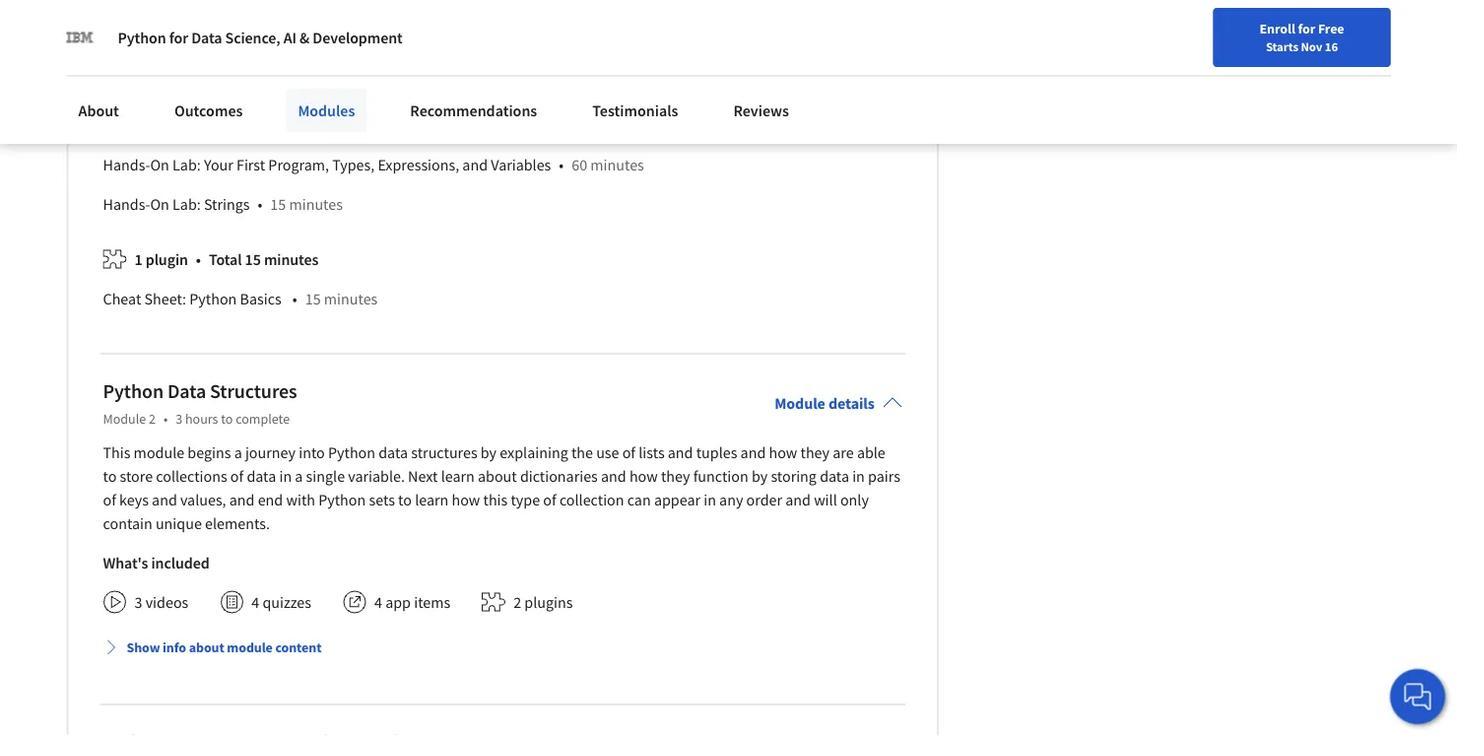Task type: vqa. For each thing, say whether or not it's contained in the screenshot.
"with" to the top
no



Task type: describe. For each thing, give the bounding box(es) containing it.
with
[[286, 490, 315, 510]]

complete
[[236, 411, 290, 428]]

any
[[719, 490, 743, 510]]

variables
[[491, 155, 551, 175]]

2 inside python data structures module 2 • 3 hours to complete
[[149, 411, 156, 428]]

plugins
[[525, 593, 573, 613]]

of left keys
[[103, 490, 116, 510]]

python up "variable."
[[328, 443, 375, 463]]

1 horizontal spatial data
[[379, 443, 408, 463]]

strings
[[204, 195, 250, 215]]

ibm image
[[67, 24, 94, 51]]

0 vertical spatial quiz
[[159, 21, 189, 41]]

order
[[747, 490, 782, 510]]

0 horizontal spatial data
[[247, 467, 276, 487]]

0 horizontal spatial in
[[279, 467, 292, 487]]

free
[[1318, 20, 1345, 37]]

module inside dropdown button
[[227, 639, 273, 657]]

75
[[268, 116, 284, 136]]

and up elements. on the bottom left of page
[[229, 490, 255, 510]]

testimonials
[[592, 101, 678, 120]]

details
[[829, 394, 875, 414]]

python inside hide info about module content region
[[189, 289, 237, 309]]

4 quizzes
[[252, 593, 311, 613]]

can
[[627, 490, 651, 510]]

info
[[163, 639, 186, 657]]

reviews
[[734, 101, 789, 120]]

unique
[[156, 514, 202, 534]]

enroll
[[1260, 20, 1296, 37]]

science,
[[225, 28, 280, 47]]

0 horizontal spatial to
[[103, 467, 117, 487]]

python for data science, ai & development
[[118, 28, 403, 47]]

types,
[[332, 155, 375, 175]]

will
[[814, 490, 837, 510]]

• inside python data structures module 2 • 3 hours to complete
[[164, 411, 168, 428]]

first
[[237, 155, 265, 175]]

what's included
[[103, 554, 210, 573]]

for for enroll
[[1298, 20, 1316, 37]]

hands- for hands-on lab: your first program, types, expressions, and variables
[[103, 155, 150, 175]]

about inside show info about module content dropdown button
[[189, 639, 224, 657]]

enroll for free starts nov 16
[[1260, 20, 1345, 54]]

2 vertical spatial to
[[398, 490, 412, 510]]

0 horizontal spatial 1
[[135, 250, 143, 270]]

show info about module content
[[127, 639, 322, 657]]

cheat sheet: python basics • 15 minutes
[[103, 289, 378, 309]]

and inside hide info about module content region
[[463, 155, 488, 175]]

elements.
[[205, 514, 270, 534]]

• right basics in the top of the page
[[293, 289, 297, 309]]

of right 'type'
[[543, 490, 556, 510]]

able
[[857, 443, 886, 463]]

app for 2
[[146, 116, 171, 136]]

total for total 75 minutes
[[232, 116, 265, 136]]

variable.
[[348, 467, 405, 487]]

show notifications image
[[1191, 25, 1215, 48]]

practice quiz • 12 minutes
[[103, 21, 282, 41]]

module for module 1 graded quiz • 27 minutes
[[103, 61, 152, 81]]

2 for 2 app items
[[135, 116, 143, 136]]

explaining
[[500, 443, 568, 463]]

0 horizontal spatial how
[[452, 490, 480, 510]]

dictionaries
[[520, 467, 598, 487]]

1 vertical spatial 15
[[245, 250, 261, 270]]

minutes up basics in the top of the page
[[264, 250, 319, 270]]

lists
[[639, 443, 665, 463]]

3 videos
[[135, 593, 188, 613]]

graded
[[166, 61, 214, 81]]

keys
[[119, 490, 149, 510]]

the
[[571, 443, 593, 463]]

about link
[[67, 89, 131, 132]]

modules
[[298, 101, 355, 120]]

minutes right basics in the top of the page
[[324, 289, 378, 309]]

hands-on lab: your first program, types, expressions, and variables • 60 minutes
[[103, 155, 644, 175]]

development
[[313, 28, 403, 47]]

1 horizontal spatial by
[[752, 467, 768, 487]]

module inside this module begins a journey into python data structures by explaining the use of lists and tuples and how they are able to store collections of data in a single variable. next learn about dictionaries and how they function by storing data in pairs of keys and values, and end with python sets to learn how this type of collection can appear in any order and will only contain unique elements.
[[134, 443, 184, 463]]

ai
[[284, 28, 297, 47]]

• left 12
[[197, 21, 201, 41]]

reviews link
[[722, 89, 801, 132]]

python inside python data structures module 2 • 3 hours to complete
[[103, 380, 164, 404]]

module 1 graded quiz • 27 minutes
[[103, 61, 340, 81]]

sets
[[369, 490, 395, 510]]

end
[[258, 490, 283, 510]]

• right plugin
[[196, 250, 201, 270]]

0 vertical spatial learn
[[441, 467, 475, 487]]

cheat
[[103, 289, 141, 309]]

2 horizontal spatial in
[[853, 467, 865, 487]]

appear
[[654, 490, 701, 510]]

testimonials link
[[581, 89, 690, 132]]

on for strings
[[150, 195, 169, 215]]

• total 75 minutes
[[219, 116, 342, 136]]

use
[[596, 443, 619, 463]]

about
[[78, 101, 119, 120]]

and right tuples
[[741, 443, 766, 463]]

1 vertical spatial 3
[[135, 593, 142, 613]]

15 for strings
[[270, 195, 286, 215]]

2 for 2 plugins
[[514, 593, 521, 613]]

journey
[[245, 443, 296, 463]]

coursera image
[[24, 16, 149, 48]]

16
[[1325, 38, 1338, 54]]

nov
[[1301, 38, 1323, 54]]

for for python
[[169, 28, 188, 47]]

&
[[300, 28, 310, 47]]

this
[[103, 443, 130, 463]]

2 app items
[[135, 116, 211, 136]]

videos
[[145, 593, 188, 613]]



Task type: locate. For each thing, give the bounding box(es) containing it.
• left the 60
[[559, 155, 564, 175]]

basics
[[240, 289, 281, 309]]

for up nov
[[1298, 20, 1316, 37]]

0 horizontal spatial 4
[[252, 593, 259, 613]]

menu item
[[1044, 20, 1171, 84]]

of down begins
[[230, 467, 244, 487]]

1 horizontal spatial they
[[801, 443, 830, 463]]

content
[[275, 639, 322, 657]]

items inside hide info about module content region
[[174, 116, 211, 136]]

quizzes
[[263, 593, 311, 613]]

0 vertical spatial 15
[[270, 195, 286, 215]]

function
[[693, 467, 749, 487]]

0 vertical spatial a
[[234, 443, 242, 463]]

15 up basics in the top of the page
[[245, 250, 261, 270]]

python data structures module 2 • 3 hours to complete
[[103, 380, 297, 428]]

1 plugin
[[135, 250, 188, 270]]

3
[[176, 411, 182, 428], [135, 593, 142, 613]]

by up order
[[752, 467, 768, 487]]

0 horizontal spatial by
[[481, 443, 497, 463]]

your
[[204, 155, 233, 175]]

hands- down 2 app items
[[103, 155, 150, 175]]

and left the variables
[[463, 155, 488, 175]]

2 horizontal spatial 15
[[305, 289, 321, 309]]

to down this
[[103, 467, 117, 487]]

how up can
[[630, 467, 658, 487]]

a
[[234, 443, 242, 463], [295, 467, 303, 487]]

2 on from the top
[[150, 195, 169, 215]]

plugin
[[146, 250, 188, 270]]

how up the storing
[[769, 443, 797, 463]]

learn down the next
[[415, 490, 449, 510]]

1 vertical spatial items
[[414, 593, 451, 613]]

1 vertical spatial hands-
[[103, 195, 150, 215]]

1 horizontal spatial about
[[478, 467, 517, 487]]

1 vertical spatial data
[[167, 380, 206, 404]]

1 lab: from the top
[[172, 155, 201, 175]]

None search field
[[281, 12, 645, 52]]

app
[[146, 116, 171, 136], [385, 593, 411, 613]]

included
[[151, 554, 210, 573]]

on
[[150, 155, 169, 175], [150, 195, 169, 215]]

1 vertical spatial by
[[752, 467, 768, 487]]

minutes down &
[[287, 61, 340, 81]]

minutes
[[228, 21, 282, 41], [287, 61, 340, 81], [287, 116, 342, 136], [591, 155, 644, 175], [289, 195, 343, 215], [264, 250, 319, 270], [324, 289, 378, 309]]

about inside this module begins a journey into python data structures by explaining the use of lists and tuples and how they are able to store collections of data in a single variable. next learn about dictionaries and how they function by storing data in pairs of keys and values, and end with python sets to learn how this type of collection can appear in any order and will only contain unique elements.
[[478, 467, 517, 487]]

2 horizontal spatial 2
[[514, 593, 521, 613]]

4
[[252, 593, 259, 613], [374, 593, 382, 613]]

1 vertical spatial module
[[227, 639, 273, 657]]

0 vertical spatial 2
[[135, 116, 143, 136]]

module inside python data structures module 2 • 3 hours to complete
[[103, 411, 146, 428]]

quiz down science,
[[218, 61, 247, 81]]

on for your
[[150, 155, 169, 175]]

on up 1 plugin
[[150, 195, 169, 215]]

store
[[120, 467, 153, 487]]

recommendations
[[410, 101, 537, 120]]

1 vertical spatial 2
[[149, 411, 156, 428]]

show info about module content button
[[95, 630, 330, 666]]

hands- up 1 plugin
[[103, 195, 150, 215]]

1 on from the top
[[150, 155, 169, 175]]

4 right quizzes
[[374, 593, 382, 613]]

single
[[306, 467, 345, 487]]

this module begins a journey into python data structures by explaining the use of lists and tuples and how they are able to store collections of data in a single variable. next learn about dictionaries and how they function by storing data in pairs of keys and values, and end with python sets to learn how this type of collection can appear in any order and will only contain unique elements.
[[103, 443, 901, 534]]

0 horizontal spatial module
[[134, 443, 184, 463]]

about up this
[[478, 467, 517, 487]]

1 vertical spatial to
[[103, 467, 117, 487]]

0 vertical spatial hands-
[[103, 155, 150, 175]]

1 horizontal spatial quiz
[[218, 61, 247, 81]]

27
[[268, 61, 283, 81]]

a right begins
[[234, 443, 242, 463]]

1 horizontal spatial for
[[1298, 20, 1316, 37]]

in left the any
[[704, 490, 716, 510]]

1 vertical spatial about
[[189, 639, 224, 657]]

0 vertical spatial to
[[221, 411, 233, 428]]

2 inside hide info about module content region
[[135, 116, 143, 136]]

tuples
[[696, 443, 737, 463]]

to right sets
[[398, 490, 412, 510]]

1 4 from the left
[[252, 593, 259, 613]]

for inside enroll for free starts nov 16
[[1298, 20, 1316, 37]]

0 horizontal spatial 15
[[245, 250, 261, 270]]

hands-on lab: strings • 15 minutes
[[103, 195, 343, 215]]

0 vertical spatial lab:
[[172, 155, 201, 175]]

items for 4 app items
[[414, 593, 451, 613]]

0 vertical spatial data
[[191, 28, 222, 47]]

structures
[[210, 380, 297, 404]]

total up cheat sheet: python basics • 15 minutes
[[209, 250, 242, 270]]

0 vertical spatial 3
[[176, 411, 182, 428]]

0 vertical spatial total
[[232, 116, 265, 136]]

1 horizontal spatial in
[[704, 490, 716, 510]]

module left details
[[775, 394, 826, 414]]

2 right the about link
[[135, 116, 143, 136]]

items for 2 app items
[[174, 116, 211, 136]]

app for 4
[[385, 593, 411, 613]]

0 vertical spatial about
[[478, 467, 517, 487]]

hide info about module content region
[[103, 0, 902, 327]]

2 horizontal spatial how
[[769, 443, 797, 463]]

0 vertical spatial how
[[769, 443, 797, 463]]

0 vertical spatial items
[[174, 116, 211, 136]]

1
[[155, 61, 163, 81], [135, 250, 143, 270]]

storing
[[771, 467, 817, 487]]

about right 'info'
[[189, 639, 224, 657]]

app inside hide info about module content region
[[146, 116, 171, 136]]

1 horizontal spatial how
[[630, 467, 658, 487]]

2 horizontal spatial data
[[820, 467, 849, 487]]

starts
[[1266, 38, 1299, 54]]

in up only
[[853, 467, 865, 487]]

0 vertical spatial by
[[481, 443, 497, 463]]

60
[[572, 155, 587, 175]]

1 vertical spatial app
[[385, 593, 411, 613]]

lab: for your
[[172, 155, 201, 175]]

data
[[191, 28, 222, 47], [167, 380, 206, 404]]

learn down structures
[[441, 467, 475, 487]]

module
[[134, 443, 184, 463], [227, 639, 273, 657]]

and
[[463, 155, 488, 175], [668, 443, 693, 463], [741, 443, 766, 463], [601, 467, 626, 487], [152, 490, 177, 510], [229, 490, 255, 510], [786, 490, 811, 510]]

what's
[[103, 554, 148, 573]]

module inside region
[[103, 61, 152, 81]]

begins
[[188, 443, 231, 463]]

collections
[[156, 467, 227, 487]]

• total 15 minutes
[[196, 250, 319, 270]]

contain
[[103, 514, 152, 534]]

0 vertical spatial 1
[[155, 61, 163, 81]]

for up graded
[[169, 28, 188, 47]]

chat with us image
[[1402, 681, 1434, 712]]

python right ibm image
[[118, 28, 166, 47]]

4 for 4 app items
[[374, 593, 382, 613]]

data inside python data structures module 2 • 3 hours to complete
[[167, 380, 206, 404]]

1 horizontal spatial items
[[414, 593, 451, 613]]

total
[[232, 116, 265, 136], [209, 250, 242, 270]]

module up store
[[134, 443, 184, 463]]

1 vertical spatial they
[[661, 467, 690, 487]]

4 app items
[[374, 593, 451, 613]]

0 horizontal spatial 2
[[135, 116, 143, 136]]

on down 2 app items
[[150, 155, 169, 175]]

0 horizontal spatial app
[[146, 116, 171, 136]]

1 horizontal spatial app
[[385, 593, 411, 613]]

by right structures
[[481, 443, 497, 463]]

0 horizontal spatial they
[[661, 467, 690, 487]]

12
[[209, 21, 225, 41]]

module up this
[[103, 411, 146, 428]]

15 right basics in the top of the page
[[305, 289, 321, 309]]

collection
[[560, 490, 624, 510]]

program,
[[268, 155, 329, 175]]

structures
[[411, 443, 478, 463]]

they left "are"
[[801, 443, 830, 463]]

to inside python data structures module 2 • 3 hours to complete
[[221, 411, 233, 428]]

1 horizontal spatial 1
[[155, 61, 163, 81]]

• left hours
[[164, 411, 168, 428]]

module
[[103, 61, 152, 81], [775, 394, 826, 414], [103, 411, 146, 428]]

outcomes
[[174, 101, 243, 120]]

1 horizontal spatial 15
[[270, 195, 286, 215]]

1 vertical spatial how
[[630, 467, 658, 487]]

2 lab: from the top
[[172, 195, 201, 215]]

2 4 from the left
[[374, 593, 382, 613]]

quiz
[[159, 21, 189, 41], [218, 61, 247, 81]]

minutes down program,
[[289, 195, 343, 215]]

1 horizontal spatial to
[[221, 411, 233, 428]]

python down single
[[318, 490, 366, 510]]

4 left quizzes
[[252, 593, 259, 613]]

hands- for hands-on lab: strings
[[103, 195, 150, 215]]

and down use
[[601, 467, 626, 487]]

2 hands- from the top
[[103, 195, 150, 215]]

2 vertical spatial 15
[[305, 289, 321, 309]]

1 horizontal spatial a
[[295, 467, 303, 487]]

minutes right 75
[[287, 116, 342, 136]]

1 horizontal spatial 2
[[149, 411, 156, 428]]

2 vertical spatial 2
[[514, 593, 521, 613]]

0 vertical spatial app
[[146, 116, 171, 136]]

minutes right the 60
[[591, 155, 644, 175]]

they up appear
[[661, 467, 690, 487]]

2 horizontal spatial to
[[398, 490, 412, 510]]

lab:
[[172, 155, 201, 175], [172, 195, 201, 215]]

modules link
[[286, 89, 367, 132]]

• left 27 at the top of the page
[[255, 61, 260, 81]]

module for module details
[[775, 394, 826, 414]]

minutes left ai
[[228, 21, 282, 41]]

1 horizontal spatial 3
[[176, 411, 182, 428]]

0 horizontal spatial for
[[169, 28, 188, 47]]

lab: for strings
[[172, 195, 201, 215]]

in up the end
[[279, 467, 292, 487]]

1 vertical spatial 1
[[135, 250, 143, 270]]

hands-
[[103, 155, 150, 175], [103, 195, 150, 215]]

practice
[[103, 21, 156, 41]]

1 horizontal spatial module
[[227, 639, 273, 657]]

they
[[801, 443, 830, 463], [661, 467, 690, 487]]

python left basics in the top of the page
[[189, 289, 237, 309]]

quiz up graded
[[159, 21, 189, 41]]

• up your on the left
[[219, 116, 224, 136]]

module details
[[775, 394, 875, 414]]

module down practice at the left top
[[103, 61, 152, 81]]

and up unique
[[152, 490, 177, 510]]

to right hours
[[221, 411, 233, 428]]

2 left the "plugins"
[[514, 593, 521, 613]]

1 vertical spatial learn
[[415, 490, 449, 510]]

next
[[408, 467, 438, 487]]

0 horizontal spatial quiz
[[159, 21, 189, 41]]

and right lists
[[668, 443, 693, 463]]

total left 75
[[232, 116, 265, 136]]

module left content at the left bottom of the page
[[227, 639, 273, 657]]

expressions,
[[378, 155, 459, 175]]

0 horizontal spatial about
[[189, 639, 224, 657]]

1 left plugin
[[135, 250, 143, 270]]

in
[[279, 467, 292, 487], [853, 467, 865, 487], [704, 490, 716, 510]]

0 horizontal spatial a
[[234, 443, 242, 463]]

only
[[840, 490, 869, 510]]

3 inside python data structures module 2 • 3 hours to complete
[[176, 411, 182, 428]]

into
[[299, 443, 325, 463]]

0 horizontal spatial 3
[[135, 593, 142, 613]]

to
[[221, 411, 233, 428], [103, 467, 117, 487], [398, 490, 412, 510]]

for
[[1298, 20, 1316, 37], [169, 28, 188, 47]]

values,
[[180, 490, 226, 510]]

of
[[622, 443, 636, 463], [230, 467, 244, 487], [103, 490, 116, 510], [543, 490, 556, 510]]

15
[[270, 195, 286, 215], [245, 250, 261, 270], [305, 289, 321, 309]]

are
[[833, 443, 854, 463]]

• right strings
[[258, 195, 262, 215]]

0 vertical spatial on
[[150, 155, 169, 175]]

1 hands- from the top
[[103, 155, 150, 175]]

4 for 4 quizzes
[[252, 593, 259, 613]]

and down the storing
[[786, 490, 811, 510]]

lab: left your on the left
[[172, 155, 201, 175]]

0 vertical spatial module
[[134, 443, 184, 463]]

1 vertical spatial total
[[209, 250, 242, 270]]

15 for basics
[[305, 289, 321, 309]]

outcomes link
[[162, 89, 255, 132]]

data up module 1 graded quiz • 27 minutes
[[191, 28, 222, 47]]

data
[[379, 443, 408, 463], [247, 467, 276, 487], [820, 467, 849, 487]]

lab: left strings
[[172, 195, 201, 215]]

3 left videos
[[135, 593, 142, 613]]

data up hours
[[167, 380, 206, 404]]

type
[[511, 490, 540, 510]]

how
[[769, 443, 797, 463], [630, 467, 658, 487], [452, 490, 480, 510]]

data up "variable."
[[379, 443, 408, 463]]

1 vertical spatial lab:
[[172, 195, 201, 215]]

0 vertical spatial they
[[801, 443, 830, 463]]

1 horizontal spatial 4
[[374, 593, 382, 613]]

learn
[[441, 467, 475, 487], [415, 490, 449, 510]]

data down "are"
[[820, 467, 849, 487]]

how left this
[[452, 490, 480, 510]]

data down journey
[[247, 467, 276, 487]]

of right use
[[622, 443, 636, 463]]

0 horizontal spatial items
[[174, 116, 211, 136]]

a up with
[[295, 467, 303, 487]]

2 left hours
[[149, 411, 156, 428]]

1 vertical spatial a
[[295, 467, 303, 487]]

1 vertical spatial quiz
[[218, 61, 247, 81]]

2 vertical spatial how
[[452, 490, 480, 510]]

15 down program,
[[270, 195, 286, 215]]

3 left hours
[[176, 411, 182, 428]]

1 left graded
[[155, 61, 163, 81]]

python up this
[[103, 380, 164, 404]]

sheet:
[[144, 289, 186, 309]]

1 vertical spatial on
[[150, 195, 169, 215]]

show
[[127, 639, 160, 657]]

total for total 15 minutes
[[209, 250, 242, 270]]



